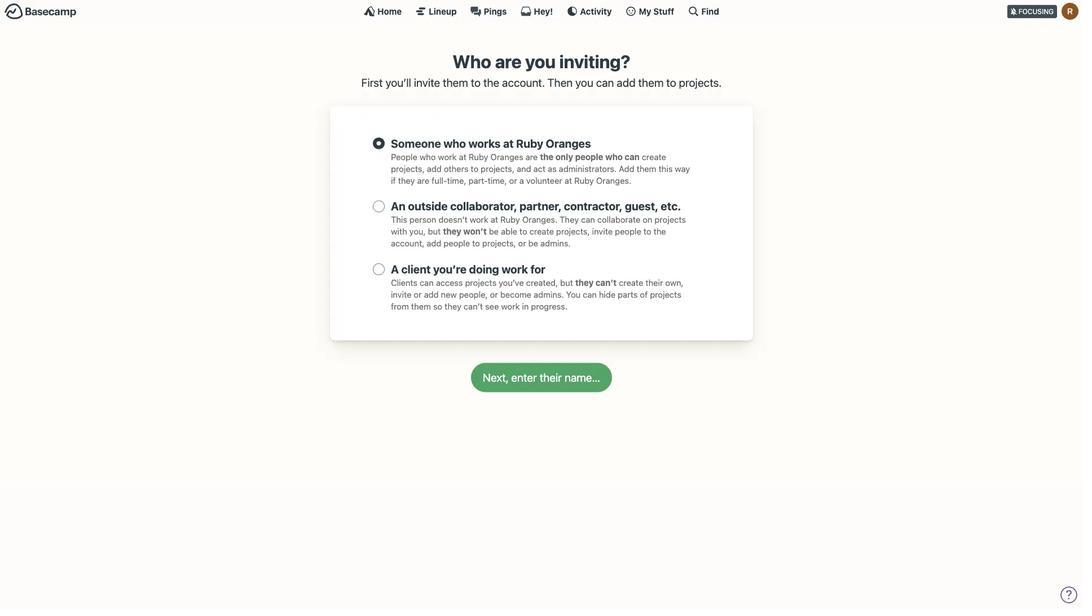Task type: locate. For each thing, give the bounding box(es) containing it.
work down become
[[501, 302, 520, 311]]

1 vertical spatial are
[[526, 152, 538, 162]]

add down inviting?
[[617, 76, 636, 89]]

to down won't at left top
[[473, 239, 480, 248]]

1 vertical spatial their
[[540, 371, 562, 385]]

who
[[453, 51, 492, 72]]

they
[[398, 175, 415, 185], [443, 227, 462, 237], [576, 278, 594, 288], [445, 302, 462, 311]]

add
[[617, 76, 636, 89], [427, 164, 442, 173], [427, 239, 442, 248], [424, 290, 439, 300]]

1 vertical spatial but
[[561, 278, 573, 288]]

they won't
[[443, 227, 487, 237]]

be down this person doesn't work at ruby oranges. they can collaborate on projects with you, but
[[529, 239, 539, 248]]

way
[[675, 164, 690, 173]]

focusing button
[[1008, 0, 1084, 22]]

you
[[567, 290, 581, 300]]

1 vertical spatial oranges.
[[523, 215, 558, 225]]

time, down others
[[447, 175, 467, 185]]

from
[[391, 302, 409, 311]]

oranges up and
[[491, 152, 524, 162]]

ruby up able
[[501, 215, 520, 225]]

oranges up only
[[546, 137, 591, 150]]

1 vertical spatial be
[[529, 239, 539, 248]]

projects
[[655, 215, 686, 225], [465, 278, 497, 288], [650, 290, 682, 300]]

are up and
[[526, 152, 538, 162]]

they down new
[[445, 302, 462, 311]]

part-
[[469, 175, 488, 185]]

0 vertical spatial oranges.
[[597, 175, 632, 185]]

and
[[517, 164, 531, 173]]

1 vertical spatial create
[[530, 227, 554, 237]]

0 horizontal spatial oranges.
[[523, 215, 558, 225]]

they down doesn't
[[443, 227, 462, 237]]

1 horizontal spatial oranges
[[546, 137, 591, 150]]

people who work at ruby oranges are the only people who can
[[391, 152, 640, 162]]

then
[[548, 76, 573, 89]]

can up add
[[625, 152, 640, 162]]

0 horizontal spatial who
[[420, 152, 436, 162]]

0 horizontal spatial but
[[428, 227, 441, 237]]

ruby image
[[1062, 3, 1079, 20]]

see
[[485, 302, 499, 311]]

at
[[503, 137, 514, 150], [459, 152, 467, 162], [565, 175, 572, 185], [491, 215, 498, 225]]

can't
[[596, 278, 617, 288], [464, 302, 483, 311]]

able
[[501, 227, 518, 237]]

1 vertical spatial you
[[576, 76, 594, 89]]

etc.
[[661, 200, 681, 213]]

2 vertical spatial are
[[417, 175, 430, 185]]

who up others
[[444, 137, 466, 150]]

0 vertical spatial invite
[[414, 76, 440, 89]]

1 vertical spatial people
[[615, 227, 642, 237]]

if
[[391, 175, 396, 185]]

add inside be able to create projects, invite people to the account, add people to projects, or be admins.
[[427, 239, 442, 248]]

add up so on the left of page
[[424, 290, 439, 300]]

2 horizontal spatial people
[[615, 227, 642, 237]]

0 horizontal spatial the
[[484, 76, 500, 89]]

projects down doing
[[465, 278, 497, 288]]

ruby up people who work at ruby oranges are the only people who can
[[516, 137, 544, 150]]

or left a
[[510, 175, 517, 185]]

1 vertical spatial can't
[[464, 302, 483, 311]]

0 vertical spatial but
[[428, 227, 441, 237]]

projects,
[[391, 164, 425, 173], [481, 164, 515, 173], [556, 227, 590, 237], [483, 239, 516, 248]]

be
[[489, 227, 499, 237], [529, 239, 539, 248]]

who for work
[[420, 152, 436, 162]]

enter
[[512, 371, 537, 385]]

0 vertical spatial people
[[576, 152, 604, 162]]

projects inside this person doesn't work at ruby oranges. they can collaborate on projects with you, but
[[655, 215, 686, 225]]

create inside create projects, add others to projects, and act as administrators. add them this way if they are full-time, part-time, or a volunteer at ruby oranges.
[[642, 152, 667, 162]]

create
[[642, 152, 667, 162], [530, 227, 554, 237], [619, 278, 644, 288]]

0 vertical spatial admins.
[[541, 239, 571, 248]]

their up of
[[646, 278, 664, 288]]

are inside who are you inviting? first you'll invite them to the account. then you can add them to projects.
[[495, 51, 522, 72]]

work
[[438, 152, 457, 162], [470, 215, 489, 225], [502, 263, 528, 276], [501, 302, 520, 311]]

1 horizontal spatial oranges.
[[597, 175, 632, 185]]

2 horizontal spatial are
[[526, 152, 538, 162]]

lineup link
[[416, 6, 457, 17]]

main element
[[0, 0, 1084, 22]]

of
[[640, 290, 648, 300]]

but inside this person doesn't work at ruby oranges. they can collaborate on projects with you, but
[[428, 227, 441, 237]]

them left so on the left of page
[[411, 302, 431, 311]]

works
[[469, 137, 501, 150]]

but up you
[[561, 278, 573, 288]]

create their own, invite or add new people, or become admins. you can hide parts of projects from them so they can't see work in progress.
[[391, 278, 684, 311]]

client
[[402, 263, 431, 276]]

create inside create their own, invite or add new people, or become admins. you can hide parts of projects from them so they can't see work in progress.
[[619, 278, 644, 288]]

0 horizontal spatial be
[[489, 227, 499, 237]]

them left this
[[637, 164, 657, 173]]

can right you
[[583, 290, 597, 300]]

invite down collaborate
[[593, 227, 613, 237]]

the
[[484, 76, 500, 89], [540, 152, 554, 162], [654, 227, 666, 237]]

won't
[[464, 227, 487, 237]]

time, left a
[[488, 175, 507, 185]]

2 vertical spatial the
[[654, 227, 666, 237]]

0 horizontal spatial oranges
[[491, 152, 524, 162]]

0 vertical spatial their
[[646, 278, 664, 288]]

admins. up progress.
[[534, 290, 564, 300]]

add down person
[[427, 239, 442, 248]]

or inside create projects, add others to projects, and act as administrators. add them this way if they are full-time, part-time, or a volunteer at ruby oranges.
[[510, 175, 517, 185]]

admins. down this person doesn't work at ruby oranges. they can collaborate on projects with you, but
[[541, 239, 571, 248]]

someone
[[391, 137, 441, 150]]

people down "they won't" at the top of the page
[[444, 239, 470, 248]]

invite right 'you'll'
[[414, 76, 440, 89]]

0 horizontal spatial people
[[444, 239, 470, 248]]

at down administrators.
[[565, 175, 572, 185]]

be left able
[[489, 227, 499, 237]]

access
[[436, 278, 463, 288]]

projects.
[[679, 76, 722, 89]]

can down contractor,
[[581, 215, 595, 225]]

you
[[525, 51, 556, 72], [576, 76, 594, 89]]

their
[[646, 278, 664, 288], [540, 371, 562, 385]]

this
[[659, 164, 673, 173]]

create for someone who works at ruby oranges
[[642, 152, 667, 162]]

1 vertical spatial the
[[540, 152, 554, 162]]

1 horizontal spatial be
[[529, 239, 539, 248]]

0 vertical spatial be
[[489, 227, 499, 237]]

work up won't at left top
[[470, 215, 489, 225]]

to up the part-
[[471, 164, 479, 173]]

0 vertical spatial are
[[495, 51, 522, 72]]

create up parts
[[619, 278, 644, 288]]

inviting?
[[560, 51, 631, 72]]

projects, down people who work at ruby oranges are the only people who can
[[481, 164, 515, 173]]

stuff
[[654, 6, 675, 16]]

2 vertical spatial projects
[[650, 290, 682, 300]]

you up 'account.'
[[525, 51, 556, 72]]

only
[[556, 152, 574, 162]]

you,
[[410, 227, 426, 237]]

are
[[495, 51, 522, 72], [526, 152, 538, 162], [417, 175, 430, 185]]

oranges.
[[597, 175, 632, 185], [523, 215, 558, 225]]

invite inside create their own, invite or add new people, or become admins. you can hide parts of projects from them so they can't see work in progress.
[[391, 290, 412, 300]]

progress.
[[531, 302, 568, 311]]

pings button
[[471, 6, 507, 17]]

add up full-
[[427, 164, 442, 173]]

can inside create their own, invite or add new people, or become admins. you can hide parts of projects from them so they can't see work in progress.
[[583, 290, 597, 300]]

1 vertical spatial oranges
[[491, 152, 524, 162]]

at up people who work at ruby oranges are the only people who can
[[503, 137, 514, 150]]

you down inviting?
[[576, 76, 594, 89]]

0 horizontal spatial you
[[525, 51, 556, 72]]

to down on
[[644, 227, 652, 237]]

oranges. down add
[[597, 175, 632, 185]]

admins. inside be able to create projects, invite people to the account, add people to projects, or be admins.
[[541, 239, 571, 248]]

collaborate
[[598, 215, 641, 225]]

1 horizontal spatial who
[[444, 137, 466, 150]]

0 horizontal spatial their
[[540, 371, 562, 385]]

but
[[428, 227, 441, 237], [561, 278, 573, 288]]

people up administrators.
[[576, 152, 604, 162]]

next, enter their name… link
[[471, 363, 613, 393]]

add inside create projects, add others to projects, and act as administrators. add them this way if they are full-time, part-time, or a volunteer at ruby oranges.
[[427, 164, 442, 173]]

create projects, add others to projects, and act as administrators. add them this way if they are full-time, part-time, or a volunteer at ruby oranges.
[[391, 152, 690, 185]]

they right if
[[398, 175, 415, 185]]

so
[[433, 302, 443, 311]]

1 horizontal spatial time,
[[488, 175, 507, 185]]

1 vertical spatial invite
[[593, 227, 613, 237]]

projects, down people
[[391, 164, 425, 173]]

2 horizontal spatial the
[[654, 227, 666, 237]]

1 vertical spatial admins.
[[534, 290, 564, 300]]

invite inside be able to create projects, invite people to the account, add people to projects, or be admins.
[[593, 227, 613, 237]]

can down inviting?
[[596, 76, 614, 89]]

1 horizontal spatial their
[[646, 278, 664, 288]]

them inside create their own, invite or add new people, or become admins. you can hide parts of projects from them so they can't see work in progress.
[[411, 302, 431, 311]]

find button
[[688, 6, 720, 17]]

to inside create projects, add others to projects, and act as administrators. add them this way if they are full-time, part-time, or a volunteer at ruby oranges.
[[471, 164, 479, 173]]

the down etc.
[[654, 227, 666, 237]]

create up this
[[642, 152, 667, 162]]

their right enter
[[540, 371, 562, 385]]

oranges for work
[[491, 152, 524, 162]]

0 vertical spatial the
[[484, 76, 500, 89]]

parts
[[618, 290, 638, 300]]

0 vertical spatial oranges
[[546, 137, 591, 150]]

become
[[501, 290, 532, 300]]

people
[[576, 152, 604, 162], [615, 227, 642, 237], [444, 239, 470, 248]]

are left full-
[[417, 175, 430, 185]]

can't up hide
[[596, 278, 617, 288]]

0 horizontal spatial invite
[[391, 290, 412, 300]]

are up 'account.'
[[495, 51, 522, 72]]

at down collaborator,
[[491, 215, 498, 225]]

projects down own,
[[650, 290, 682, 300]]

doing
[[469, 263, 499, 276]]

admins.
[[541, 239, 571, 248], [534, 290, 564, 300]]

0 horizontal spatial are
[[417, 175, 430, 185]]

hey! button
[[521, 6, 553, 17]]

can't down people,
[[464, 302, 483, 311]]

create down the partner,
[[530, 227, 554, 237]]

who down someone
[[420, 152, 436, 162]]

who up add
[[606, 152, 623, 162]]

in
[[522, 302, 529, 311]]

1 horizontal spatial can't
[[596, 278, 617, 288]]

the down who
[[484, 76, 500, 89]]

0 horizontal spatial time,
[[447, 175, 467, 185]]

1 horizontal spatial but
[[561, 278, 573, 288]]

can't inside create their own, invite or add new people, or become admins. you can hide parts of projects from them so they can't see work in progress.
[[464, 302, 483, 311]]

projects down etc.
[[655, 215, 686, 225]]

who
[[444, 137, 466, 150], [420, 152, 436, 162], [606, 152, 623, 162]]

0 vertical spatial create
[[642, 152, 667, 162]]

you've
[[499, 278, 524, 288]]

1 horizontal spatial invite
[[414, 76, 440, 89]]

or down this person doesn't work at ruby oranges. they can collaborate on projects with you, but
[[519, 239, 527, 248]]

lineup
[[429, 6, 457, 16]]

for
[[531, 263, 546, 276]]

0 vertical spatial projects
[[655, 215, 686, 225]]

time,
[[447, 175, 467, 185], [488, 175, 507, 185]]

to
[[471, 76, 481, 89], [667, 76, 677, 89], [471, 164, 479, 173], [520, 227, 528, 237], [644, 227, 652, 237], [473, 239, 480, 248]]

but down person
[[428, 227, 441, 237]]

volunteer
[[527, 175, 563, 185]]

2 vertical spatial invite
[[391, 290, 412, 300]]

hey!
[[534, 6, 553, 16]]

invite up from
[[391, 290, 412, 300]]

others
[[444, 164, 469, 173]]

2 vertical spatial create
[[619, 278, 644, 288]]

people down collaborate
[[615, 227, 642, 237]]

oranges. down the partner,
[[523, 215, 558, 225]]

ruby down administrators.
[[575, 175, 594, 185]]

0 horizontal spatial can't
[[464, 302, 483, 311]]

person
[[410, 215, 436, 225]]

home
[[378, 6, 402, 16]]

2 horizontal spatial invite
[[593, 227, 613, 237]]

the up as
[[540, 152, 554, 162]]

1 horizontal spatial are
[[495, 51, 522, 72]]



Task type: describe. For each thing, give the bounding box(es) containing it.
oranges for works
[[546, 137, 591, 150]]

them left projects.
[[639, 76, 664, 89]]

administrators.
[[559, 164, 617, 173]]

to down who
[[471, 76, 481, 89]]

people,
[[459, 290, 488, 300]]

account,
[[391, 239, 425, 248]]

collaborator,
[[451, 200, 517, 213]]

this
[[391, 215, 408, 225]]

at up others
[[459, 152, 467, 162]]

invite inside who are you inviting? first you'll invite them to the account. then you can add them to projects.
[[414, 76, 440, 89]]

clients
[[391, 278, 418, 288]]

1 vertical spatial projects
[[465, 278, 497, 288]]

switch accounts image
[[5, 3, 77, 20]]

them down who
[[443, 76, 468, 89]]

an outside collaborator, partner, contractor, guest, etc.
[[391, 200, 681, 213]]

a client you're doing work for
[[391, 263, 546, 276]]

guest,
[[625, 200, 659, 213]]

1 time, from the left
[[447, 175, 467, 185]]

someone who works at ruby oranges
[[391, 137, 591, 150]]

pings
[[484, 6, 507, 16]]

work inside create their own, invite or add new people, or become admins. you can hide parts of projects from them so they can't see work in progress.
[[501, 302, 520, 311]]

act
[[534, 164, 546, 173]]

they
[[560, 215, 579, 225]]

new
[[441, 290, 457, 300]]

are inside create projects, add others to projects, and act as administrators. add them this way if they are full-time, part-time, or a volunteer at ruby oranges.
[[417, 175, 430, 185]]

create inside be able to create projects, invite people to the account, add people to projects, or be admins.
[[530, 227, 554, 237]]

oranges. inside this person doesn't work at ruby oranges. they can collaborate on projects with you, but
[[523, 215, 558, 225]]

work inside this person doesn't work at ruby oranges. they can collaborate on projects with you, but
[[470, 215, 489, 225]]

who for works
[[444, 137, 466, 150]]

name…
[[565, 371, 601, 385]]

2 horizontal spatial who
[[606, 152, 623, 162]]

created,
[[526, 278, 558, 288]]

to right able
[[520, 227, 528, 237]]

their inside create their own, invite or add new people, or become admins. you can hide parts of projects from them so they can't see work in progress.
[[646, 278, 664, 288]]

can inside this person doesn't work at ruby oranges. they can collaborate on projects with you, but
[[581, 215, 595, 225]]

ruby down works
[[469, 152, 489, 162]]

at inside create projects, add others to projects, and act as administrators. add them this way if they are full-time, part-time, or a volunteer at ruby oranges.
[[565, 175, 572, 185]]

ruby inside create projects, add others to projects, and act as administrators. add them this way if they are full-time, part-time, or a volunteer at ruby oranges.
[[575, 175, 594, 185]]

outside
[[408, 200, 448, 213]]

the inside be able to create projects, invite people to the account, add people to projects, or be admins.
[[654, 227, 666, 237]]

they inside create their own, invite or add new people, or become admins. you can hide parts of projects from them so they can't see work in progress.
[[445, 302, 462, 311]]

or inside be able to create projects, invite people to the account, add people to projects, or be admins.
[[519, 239, 527, 248]]

first
[[362, 76, 383, 89]]

clients can access projects you've created, but they can't
[[391, 278, 617, 288]]

the inside who are you inviting? first you'll invite them to the account. then you can add them to projects.
[[484, 76, 500, 89]]

0 vertical spatial you
[[525, 51, 556, 72]]

at inside this person doesn't work at ruby oranges. they can collaborate on projects with you, but
[[491, 215, 498, 225]]

or down clients
[[414, 290, 422, 300]]

2 vertical spatial people
[[444, 239, 470, 248]]

add inside create their own, invite or add new people, or become admins. you can hide parts of projects from them so they can't see work in progress.
[[424, 290, 439, 300]]

next, enter their name…
[[483, 371, 601, 385]]

my
[[639, 6, 652, 16]]

create for a client you're doing work for
[[619, 278, 644, 288]]

can inside who are you inviting? first you'll invite them to the account. then you can add them to projects.
[[596, 76, 614, 89]]

as
[[548, 164, 557, 173]]

add
[[619, 164, 635, 173]]

add inside who are you inviting? first you'll invite them to the account. then you can add them to projects.
[[617, 76, 636, 89]]

to left projects.
[[667, 76, 677, 89]]

on
[[643, 215, 653, 225]]

hide
[[599, 290, 616, 300]]

or up the see
[[490, 290, 498, 300]]

them inside create projects, add others to projects, and act as administrators. add them this way if they are full-time, part-time, or a volunteer at ruby oranges.
[[637, 164, 657, 173]]

full-
[[432, 175, 447, 185]]

their inside next, enter their name… link
[[540, 371, 562, 385]]

a
[[391, 263, 399, 276]]

0 vertical spatial can't
[[596, 278, 617, 288]]

my stuff
[[639, 6, 675, 16]]

you'll
[[386, 76, 411, 89]]

own,
[[666, 278, 684, 288]]

a
[[520, 175, 524, 185]]

oranges. inside create projects, add others to projects, and act as administrators. add them this way if they are full-time, part-time, or a volunteer at ruby oranges.
[[597, 175, 632, 185]]

projects, down able
[[483, 239, 516, 248]]

1 horizontal spatial the
[[540, 152, 554, 162]]

focusing
[[1019, 8, 1054, 16]]

find
[[702, 6, 720, 16]]

ruby inside this person doesn't work at ruby oranges. they can collaborate on projects with you, but
[[501, 215, 520, 225]]

activity
[[580, 6, 612, 16]]

activity link
[[567, 6, 612, 17]]

they inside create projects, add others to projects, and act as administrators. add them this way if they are full-time, part-time, or a volunteer at ruby oranges.
[[398, 175, 415, 185]]

doesn't
[[439, 215, 468, 225]]

this person doesn't work at ruby oranges. they can collaborate on projects with you, but
[[391, 215, 686, 237]]

1 horizontal spatial people
[[576, 152, 604, 162]]

account.
[[502, 76, 545, 89]]

projects, down the they
[[556, 227, 590, 237]]

next,
[[483, 371, 509, 385]]

projects inside create their own, invite or add new people, or become admins. you can hide parts of projects from them so they can't see work in progress.
[[650, 290, 682, 300]]

admins. inside create their own, invite or add new people, or become admins. you can hide parts of projects from them so they can't see work in progress.
[[534, 290, 564, 300]]

2 time, from the left
[[488, 175, 507, 185]]

who are you inviting? first you'll invite them to the account. then you can add them to projects.
[[362, 51, 722, 89]]

contractor,
[[564, 200, 623, 213]]

work up the you've
[[502, 263, 528, 276]]

they up you
[[576, 278, 594, 288]]

partner,
[[520, 200, 562, 213]]

can down client
[[420, 278, 434, 288]]

my stuff button
[[626, 6, 675, 17]]

with
[[391, 227, 407, 237]]

people
[[391, 152, 418, 162]]

you're
[[433, 263, 467, 276]]

be able to create projects, invite people to the account, add people to projects, or be admins.
[[391, 227, 666, 248]]

home link
[[364, 6, 402, 17]]

an
[[391, 200, 406, 213]]

1 horizontal spatial you
[[576, 76, 594, 89]]

work up others
[[438, 152, 457, 162]]



Task type: vqa. For each thing, say whether or not it's contained in the screenshot.
Jump to a person… Text Box
no



